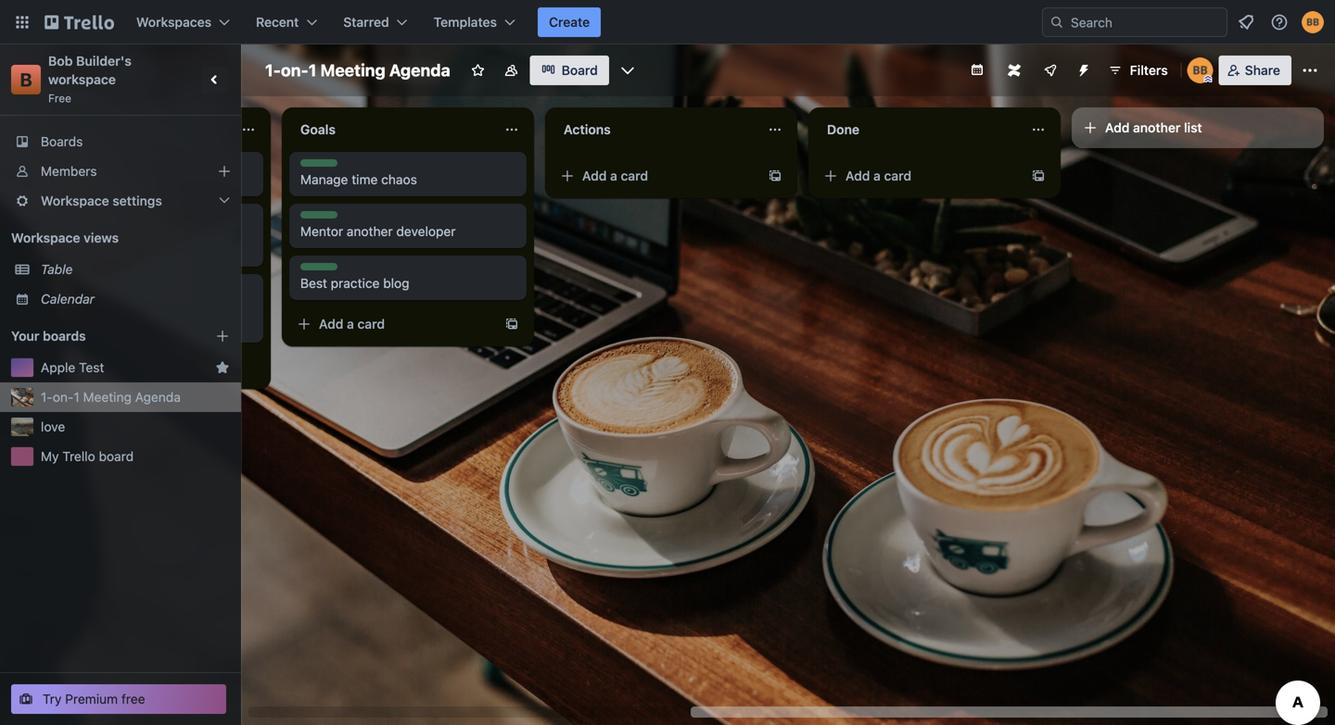 Task type: vqa. For each thing, say whether or not it's contained in the screenshot.
Chaos
yes



Task type: describe. For each thing, give the bounding box(es) containing it.
filters
[[1130, 63, 1168, 78]]

new
[[37, 172, 64, 187]]

practice
[[331, 276, 380, 291]]

calendar power-up image
[[970, 62, 984, 77]]

the
[[37, 242, 56, 258]]

workspace
[[48, 72, 116, 87]]

create button
[[538, 7, 601, 37]]

goal mentor another developer
[[300, 212, 456, 239]]

can
[[37, 224, 61, 239]]

mentor another developer link
[[300, 223, 516, 241]]

bob
[[48, 53, 73, 69]]

try
[[43, 692, 62, 707]]

1-on-1 meeting agenda link
[[41, 388, 230, 407]]

agenda inside text box
[[389, 60, 450, 80]]

table
[[41, 262, 73, 277]]

add for create from template… image
[[582, 168, 607, 184]]

add another list button
[[1072, 108, 1324, 148]]

workspace views
[[11, 230, 119, 246]]

add a card for done
[[846, 168, 911, 184]]

add board image
[[215, 329, 230, 344]]

Goals text field
[[289, 115, 493, 145]]

free
[[48, 92, 71, 105]]

workspace for workspace settings
[[41, 193, 109, 209]]

add a card button for actions
[[553, 161, 760, 191]]

free
[[121, 692, 145, 707]]

bob builder's workspace free
[[48, 53, 135, 105]]

share
[[1245, 63, 1280, 78]]

my trello board link
[[41, 448, 230, 466]]

Actions text field
[[553, 115, 757, 145]]

new training program link
[[37, 171, 252, 189]]

you
[[64, 224, 86, 239]]

Search field
[[1064, 8, 1227, 36]]

add inside button
[[1105, 120, 1130, 135]]

templates button
[[423, 7, 527, 37]]

automation image
[[1069, 56, 1095, 82]]

blog
[[383, 276, 409, 291]]

star or unstar board image
[[471, 63, 486, 78]]

1 vertical spatial agenda
[[135, 390, 181, 405]]

card for done
[[884, 168, 911, 184]]

add a card button for done
[[816, 161, 1024, 191]]

done
[[827, 122, 860, 137]]

workspace settings
[[41, 193, 162, 209]]

goal for best
[[300, 264, 325, 277]]

program
[[116, 172, 167, 187]]

builder's
[[76, 53, 132, 69]]

premium
[[65, 692, 118, 707]]

settings
[[112, 193, 162, 209]]

best practice blog link
[[300, 274, 516, 293]]

0 horizontal spatial add a card
[[319, 317, 385, 332]]

workspaces
[[136, 14, 211, 30]]

workspace navigation collapse icon image
[[202, 67, 228, 93]]

feedback
[[160, 224, 216, 239]]

templates
[[434, 14, 497, 30]]

create from template… image
[[768, 169, 783, 184]]

starred
[[343, 14, 389, 30]]

0 horizontal spatial add a card button
[[289, 310, 497, 339]]

mentor
[[300, 224, 343, 239]]

my trello board
[[41, 449, 134, 465]]

1-on-1 meeting agenda inside text box
[[265, 60, 450, 80]]

add a card for actions
[[582, 168, 648, 184]]

best
[[300, 276, 327, 291]]

give
[[132, 224, 157, 239]]

on
[[219, 224, 234, 239]]

color: green, title: "goal" element for manage
[[300, 159, 338, 173]]

try premium free
[[43, 692, 145, 707]]

0 vertical spatial bob builder (bobbuilder40) image
[[1302, 11, 1324, 33]]

board
[[99, 449, 134, 465]]

share button
[[1219, 56, 1292, 85]]

0 horizontal spatial card
[[357, 317, 385, 332]]

workspace for workspace views
[[11, 230, 80, 246]]

open information menu image
[[1270, 13, 1289, 32]]

add another list
[[1105, 120, 1202, 135]]

calendar link
[[41, 290, 230, 309]]

training
[[67, 172, 112, 187]]

customize views image
[[618, 61, 637, 80]]

test
[[79, 360, 104, 376]]

members link
[[0, 157, 241, 186]]

members
[[41, 164, 97, 179]]

apple test
[[41, 360, 104, 376]]

0 notifications image
[[1235, 11, 1257, 33]]

calendar
[[41, 292, 95, 307]]

new training program
[[37, 172, 167, 187]]



Task type: locate. For each thing, give the bounding box(es) containing it.
card down practice
[[357, 317, 385, 332]]

1 horizontal spatial meeting
[[320, 60, 385, 80]]

a for done
[[874, 168, 881, 184]]

1- inside 1-on-1 meeting agenda text box
[[265, 60, 281, 80]]

0 horizontal spatial a
[[347, 317, 354, 332]]

0 vertical spatial workspace
[[41, 193, 109, 209]]

color: green, title: "goal" element for mentor
[[300, 211, 338, 225]]

on- inside 1-on-1 meeting agenda link
[[53, 390, 74, 405]]

actions
[[564, 122, 611, 137]]

add a card down practice
[[319, 317, 385, 332]]

0 vertical spatial 1-on-1 meeting agenda
[[265, 60, 450, 80]]

apple
[[41, 360, 75, 376]]

add a card button down the done text field
[[816, 161, 1024, 191]]

add a card down done
[[846, 168, 911, 184]]

2 vertical spatial goal
[[300, 264, 325, 277]]

workspace
[[41, 193, 109, 209], [11, 230, 80, 246]]

0 horizontal spatial bob builder (bobbuilder40) image
[[1187, 57, 1213, 83]]

chaos
[[381, 172, 417, 187]]

manage
[[300, 172, 348, 187]]

workspace settings button
[[0, 186, 241, 216]]

agenda left star or unstar board icon
[[389, 60, 450, 80]]

workspace inside "dropdown button"
[[41, 193, 109, 209]]

color: green, title: "goal" element down the manage
[[300, 211, 338, 225]]

another right mentor
[[347, 224, 393, 239]]

apple test link
[[41, 359, 208, 377]]

1 goal from the top
[[300, 160, 325, 173]]

0 vertical spatial on-
[[281, 60, 308, 80]]

bob builder (bobbuilder40) image right open information menu image
[[1302, 11, 1324, 33]]

color: green, title: "goal" element down mentor
[[300, 263, 338, 277]]

your boards
[[11, 329, 86, 344]]

goal
[[300, 160, 325, 173], [300, 212, 325, 225], [300, 264, 325, 277]]

goal for manage
[[300, 160, 325, 173]]

0 vertical spatial color: green, title: "goal" element
[[300, 159, 338, 173]]

add down done
[[846, 168, 870, 184]]

my
[[41, 449, 59, 465]]

add a card button
[[553, 161, 760, 191], [816, 161, 1024, 191], [289, 310, 497, 339]]

another inside goal mentor another developer
[[347, 224, 393, 239]]

search image
[[1050, 15, 1064, 30]]

filters button
[[1102, 56, 1174, 85]]

2 horizontal spatial card
[[884, 168, 911, 184]]

1- up love
[[41, 390, 53, 405]]

1-on-1 meeting agenda down apple test link
[[41, 390, 181, 405]]

0 horizontal spatial create from template… image
[[504, 317, 519, 332]]

meeting
[[320, 60, 385, 80], [83, 390, 132, 405]]

goal down mentor
[[300, 264, 325, 277]]

add for the leftmost create from template… icon
[[319, 317, 343, 332]]

1-on-1 meeting agenda down starred
[[265, 60, 450, 80]]

another
[[1133, 120, 1181, 135], [347, 224, 393, 239]]

views
[[84, 230, 119, 246]]

1 vertical spatial meeting
[[83, 390, 132, 405]]

0 vertical spatial goal
[[300, 160, 325, 173]]

1 horizontal spatial a
[[610, 168, 617, 184]]

workspaces button
[[125, 7, 241, 37]]

card for actions
[[621, 168, 648, 184]]

goal inside the goal manage time chaos
[[300, 160, 325, 173]]

0 horizontal spatial meeting
[[83, 390, 132, 405]]

goal down "goals" at the left of page
[[300, 160, 325, 173]]

color: green, title: "goal" element down "goals" at the left of page
[[300, 159, 338, 173]]

goal for mentor
[[300, 212, 325, 225]]

show menu image
[[1301, 61, 1319, 80]]

workspace visible image
[[504, 63, 519, 78]]

2 color: green, title: "goal" element from the top
[[300, 211, 338, 225]]

a down the done text field
[[874, 168, 881, 184]]

recent
[[256, 14, 299, 30]]

0 horizontal spatial on-
[[53, 390, 74, 405]]

add a card down 'actions'
[[582, 168, 648, 184]]

1 vertical spatial on-
[[53, 390, 74, 405]]

try premium free button
[[11, 685, 226, 715]]

add a card button down blog
[[289, 310, 497, 339]]

can you please give feedback on the report?
[[37, 224, 234, 258]]

color: green, title: "goal" element
[[300, 159, 338, 173], [300, 211, 338, 225], [300, 263, 338, 277]]

agenda up 'love' link
[[135, 390, 181, 405]]

Done text field
[[816, 115, 1020, 145]]

on- inside 1-on-1 meeting agenda text box
[[281, 60, 308, 80]]

goal inside goal mentor another developer
[[300, 212, 325, 225]]

1 horizontal spatial add a card button
[[553, 161, 760, 191]]

a
[[610, 168, 617, 184], [874, 168, 881, 184], [347, 317, 354, 332]]

confluence icon image
[[1008, 64, 1021, 77]]

1 horizontal spatial on-
[[281, 60, 308, 80]]

meeting down "test"
[[83, 390, 132, 405]]

1 down apple test
[[74, 390, 79, 405]]

1 vertical spatial 1-
[[41, 390, 53, 405]]

create from template… image
[[1031, 169, 1046, 184], [504, 317, 519, 332]]

goal manage time chaos
[[300, 160, 417, 187]]

goal down the manage
[[300, 212, 325, 225]]

developer
[[396, 224, 456, 239]]

b
[[20, 69, 32, 90]]

boards
[[41, 134, 83, 149]]

2 goal from the top
[[300, 212, 325, 225]]

1 horizontal spatial another
[[1133, 120, 1181, 135]]

goals
[[300, 122, 336, 137]]

please
[[89, 224, 129, 239]]

0 vertical spatial 1
[[308, 60, 317, 80]]

1 vertical spatial create from template… image
[[504, 317, 519, 332]]

a down practice
[[347, 317, 354, 332]]

starred button
[[332, 7, 419, 37]]

back to home image
[[45, 7, 114, 37]]

create
[[549, 14, 590, 30]]

on- down recent dropdown button
[[281, 60, 308, 80]]

2 horizontal spatial add a card
[[846, 168, 911, 184]]

1 vertical spatial 1
[[74, 390, 79, 405]]

bob builder (bobbuilder40) image right filters
[[1187, 57, 1213, 83]]

love link
[[41, 418, 230, 437]]

meeting inside text box
[[320, 60, 385, 80]]

card
[[621, 168, 648, 184], [884, 168, 911, 184], [357, 317, 385, 332]]

b link
[[11, 65, 41, 95]]

your boards with 4 items element
[[11, 325, 187, 348]]

2 vertical spatial color: green, title: "goal" element
[[300, 263, 338, 277]]

add
[[1105, 120, 1130, 135], [582, 168, 607, 184], [846, 168, 870, 184], [319, 317, 343, 332]]

add a card button down actions text field
[[553, 161, 760, 191]]

1 horizontal spatial agenda
[[389, 60, 450, 80]]

can you please give feedback on the report? link
[[37, 223, 252, 260]]

on- down apple
[[53, 390, 74, 405]]

add down filters button
[[1105, 120, 1130, 135]]

your
[[11, 329, 39, 344]]

time
[[352, 172, 378, 187]]

1 horizontal spatial 1-on-1 meeting agenda
[[265, 60, 450, 80]]

list
[[1184, 120, 1202, 135]]

1 vertical spatial color: green, title: "goal" element
[[300, 211, 338, 225]]

1- down recent
[[265, 60, 281, 80]]

1 horizontal spatial add a card
[[582, 168, 648, 184]]

0 horizontal spatial 1-on-1 meeting agenda
[[41, 390, 181, 405]]

1 horizontal spatial 1
[[308, 60, 317, 80]]

goal inside goal best practice blog
[[300, 264, 325, 277]]

table link
[[41, 261, 230, 279]]

1 vertical spatial another
[[347, 224, 393, 239]]

1 horizontal spatial create from template… image
[[1031, 169, 1046, 184]]

starred icon image
[[215, 361, 230, 376]]

board link
[[530, 56, 609, 85]]

on-
[[281, 60, 308, 80], [53, 390, 74, 405]]

workspace up table
[[11, 230, 80, 246]]

bob builder's workspace link
[[48, 53, 135, 87]]

0 vertical spatial meeting
[[320, 60, 385, 80]]

0 horizontal spatial another
[[347, 224, 393, 239]]

primary element
[[0, 0, 1335, 45]]

1 vertical spatial goal
[[300, 212, 325, 225]]

1 vertical spatial workspace
[[11, 230, 80, 246]]

1-on-1 meeting agenda
[[265, 60, 450, 80], [41, 390, 181, 405]]

report?
[[60, 242, 103, 258]]

this member is an admin of this board. image
[[1204, 75, 1212, 83]]

card down the done text field
[[884, 168, 911, 184]]

a down 'actions'
[[610, 168, 617, 184]]

1 vertical spatial bob builder (bobbuilder40) image
[[1187, 57, 1213, 83]]

add a card
[[582, 168, 648, 184], [846, 168, 911, 184], [319, 317, 385, 332]]

1-
[[265, 60, 281, 80], [41, 390, 53, 405]]

manage time chaos link
[[300, 171, 516, 189]]

2 horizontal spatial a
[[874, 168, 881, 184]]

agenda
[[389, 60, 450, 80], [135, 390, 181, 405]]

add for the right create from template… icon
[[846, 168, 870, 184]]

add down 'actions'
[[582, 168, 607, 184]]

0 horizontal spatial agenda
[[135, 390, 181, 405]]

another left list
[[1133, 120, 1181, 135]]

3 color: green, title: "goal" element from the top
[[300, 263, 338, 277]]

1 down recent dropdown button
[[308, 60, 317, 80]]

1 color: green, title: "goal" element from the top
[[300, 159, 338, 173]]

power ups image
[[1043, 63, 1058, 78]]

0 vertical spatial agenda
[[389, 60, 450, 80]]

3 goal from the top
[[300, 264, 325, 277]]

0 vertical spatial another
[[1133, 120, 1181, 135]]

0 vertical spatial create from template… image
[[1031, 169, 1046, 184]]

color: green, title: "goal" element for best
[[300, 263, 338, 277]]

love
[[41, 420, 65, 435]]

Board name text field
[[256, 56, 460, 85]]

0 vertical spatial 1-
[[265, 60, 281, 80]]

boards
[[43, 329, 86, 344]]

1 horizontal spatial 1-
[[265, 60, 281, 80]]

another inside add another list button
[[1133, 120, 1181, 135]]

goal best practice blog
[[300, 264, 409, 291]]

recent button
[[245, 7, 329, 37]]

1 inside text box
[[308, 60, 317, 80]]

board
[[562, 63, 598, 78]]

meeting down starred
[[320, 60, 385, 80]]

1 vertical spatial 1-on-1 meeting agenda
[[41, 390, 181, 405]]

trello
[[62, 449, 95, 465]]

1- inside 1-on-1 meeting agenda link
[[41, 390, 53, 405]]

workspace down 'training'
[[41, 193, 109, 209]]

2 horizontal spatial add a card button
[[816, 161, 1024, 191]]

1 horizontal spatial card
[[621, 168, 648, 184]]

0 horizontal spatial 1-
[[41, 390, 53, 405]]

boards link
[[0, 127, 241, 157]]

a for actions
[[610, 168, 617, 184]]

0 horizontal spatial 1
[[74, 390, 79, 405]]

add down best
[[319, 317, 343, 332]]

bob builder (bobbuilder40) image
[[1302, 11, 1324, 33], [1187, 57, 1213, 83]]

card down actions text field
[[621, 168, 648, 184]]

1 horizontal spatial bob builder (bobbuilder40) image
[[1302, 11, 1324, 33]]



